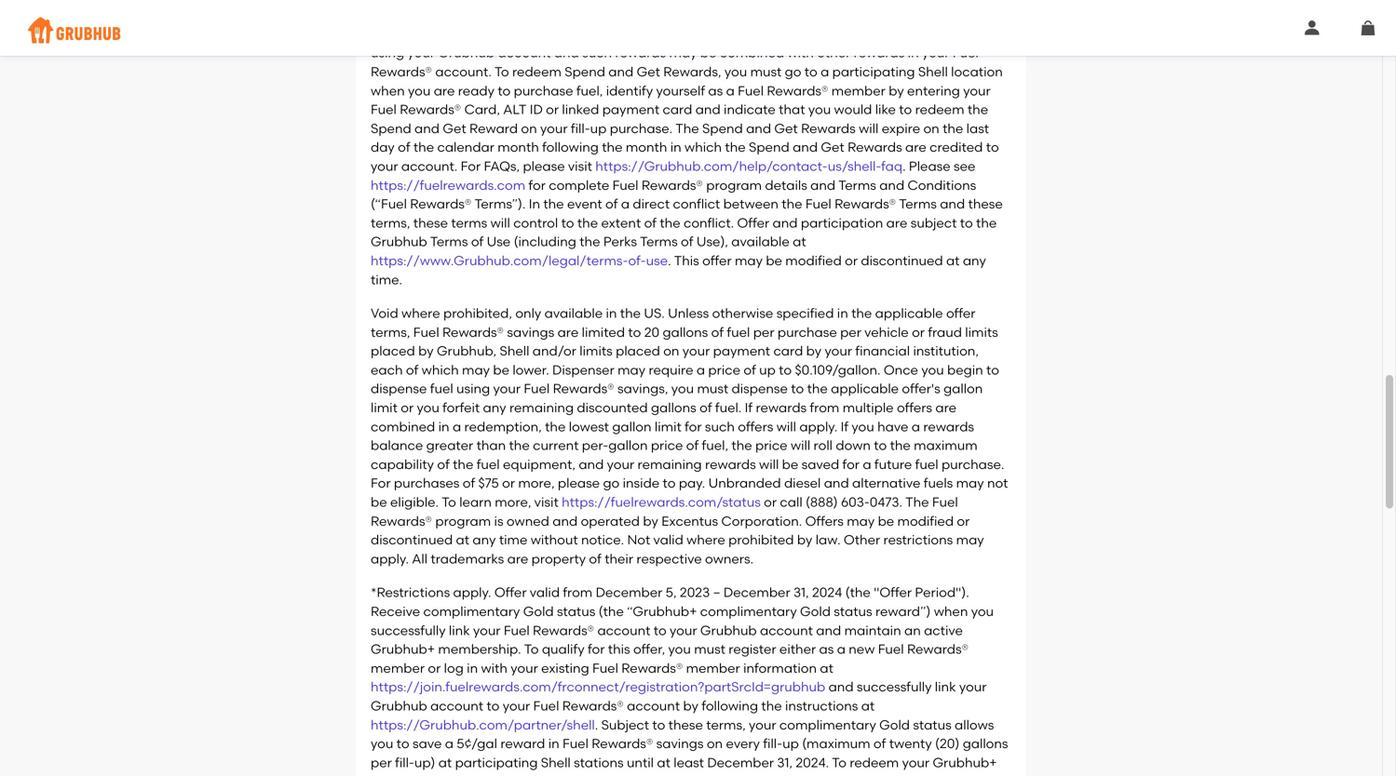 Task type: describe. For each thing, give the bounding box(es) containing it.
"grubhub+
[[627, 604, 697, 620]]

your down '"grubhub+'
[[670, 623, 697, 639]]

status down reward
[[504, 774, 543, 777]]

rewards® down the https://fuelrewards.com
[[410, 196, 472, 212]]

or left fraud
[[912, 324, 925, 340]]

fuel down maintain
[[878, 642, 904, 658]]

the down greater
[[453, 457, 473, 473]]

. for your
[[595, 717, 598, 733]]

offers
[[805, 513, 844, 529]]

0 vertical spatial these
[[968, 196, 1003, 212]]

corporation.
[[721, 513, 802, 529]]

savings inside "void where prohibited, only available in the us. unless otherwise specified in the applicable offer terms, fuel rewards® savings are limited to 20 gallons of fuel per purchase per vehicle or fraud limits placed by grubhub, shell and/or limits placed on your payment card by your financial institution, each of which may be lower. dispenser may require a price of up to $0.109/gallon. once you begin to dispense fuel using your fuel rewards® savings, you must dispense to the applicable offer's gallon limit or you forfeit any remaining discounted gallons of fuel. if rewards from multiple offers are combined in a redemption, the lowest gallon limit for such offers will apply. if you have a rewards balance greater than the current per-gallon price of fuel, the price will roll down to the maximum capability of the fuel equipment, and your remaining rewards will be saved for a future fuel purchase. for purchases of $75 or more, please go inside to pay. unbranded diesel and alternative fuels may not be eligible. to learn more, visit"
[[507, 324, 554, 340]]

a inside for complete fuel rewards® program details and terms and conditions ("fuel rewards® terms"). in the event of a direct conflict between the fuel rewards® terms and these terms, these terms will control to the extent of the conflict. offer and participation are subject to the grubhub terms of use (including the perks terms of use), available at https://www.grubhub.com/legal/terms-of-use
[[621, 196, 630, 212]]

1 horizontal spatial shell
[[541, 755, 571, 771]]

capability
[[371, 457, 434, 473]]

instructions
[[785, 699, 858, 714]]

may inside the . this offer may be modified or discontinued at any time.
[[735, 253, 763, 269]]

subject
[[911, 215, 957, 231]]

will up diesel
[[777, 419, 796, 435]]

log
[[444, 661, 464, 677]]

1 vertical spatial gallons
[[651, 400, 696, 416]]

a down 'down'
[[863, 457, 871, 473]]

the inside "and  successfully link your grubhub account to your fuel rewards® account by following the instructions at https://grubhub.com/partner/shell"
[[761, 699, 782, 714]]

at right up)
[[438, 755, 452, 771]]

active
[[924, 623, 963, 639]]

terms, inside for complete fuel rewards® program details and terms and conditions ("fuel rewards® terms"). in the event of a direct conflict between the fuel rewards® terms and these terms, these terms will control to the extent of the conflict. offer and participation are subject to the grubhub terms of use (including the perks terms of use), available at https://www.grubhub.com/legal/terms-of-use
[[371, 215, 410, 231]]

gold up qualify
[[523, 604, 554, 620]]

the right in
[[543, 196, 564, 212]]

operated
[[581, 513, 640, 529]]

fuels
[[924, 476, 953, 492]]

the down details
[[782, 196, 802, 212]]

. subject to these terms, your complimentary gold status allows you to save a 5¢/gal reward in fuel rewards® savings on every fill-up (maximum of twenty (20) gallons per fill-up) at participating shell stations until at least december 31, 2024. to redeem your grubhub+ complimentary gold status rewards, you must go to a participating shell location when you are re
[[371, 717, 1009, 777]]

https://www.grubhub.com/legal/terms-of-use link
[[371, 253, 668, 269]]

your up every
[[749, 717, 776, 733]]

and up (888)
[[824, 476, 849, 492]]

603-
[[841, 495, 870, 510]]

0 vertical spatial if
[[745, 400, 753, 416]]

fuel up https://join.fuelrewards.com/frconnect/registration?partsrcid=grubhub link
[[592, 661, 618, 677]]

are down offer's
[[935, 400, 957, 416]]

owners.
[[705, 551, 754, 567]]

successfully inside "and  successfully link your grubhub account to your fuel rewards® account by following the instructions at https://grubhub.com/partner/shell"
[[857, 680, 932, 695]]

allows
[[955, 717, 994, 733]]

savings,
[[618, 381, 668, 397]]

notice.
[[581, 532, 624, 548]]

0 vertical spatial gallon
[[944, 381, 983, 397]]

account up either
[[760, 623, 813, 639]]

you up 'combined'
[[417, 400, 439, 416]]

gold down 2024
[[800, 604, 831, 620]]

account up subject
[[627, 699, 680, 714]]

their
[[605, 551, 633, 567]]

and inside "and  successfully link your grubhub account to your fuel rewards® account by following the instructions at https://grubhub.com/partner/shell"
[[829, 680, 854, 695]]

of left fuel, at bottom
[[686, 438, 699, 454]]

successfully inside '*restrictions apply. offer valid from december 5, 2023 – december 31, 2024 (the "offer period"). receive complimentary gold status (the "grubhub+ complimentary gold status reward") when you successfully link your fuel rewards® account to your grubhub account and maintain an active grubhub+ membership. to qualify for this offer, you must  register either as a new fuel rewards® member or log in with your existing fuel rewards® member information at https://join.fuelrewards.com/frconnect/registration?partsrcid=grubhub'
[[371, 623, 446, 639]]

0 horizontal spatial price
[[651, 438, 683, 454]]

terms up use
[[640, 234, 678, 250]]

when inside . subject to these terms, your complimentary gold status allows you to save a 5¢/gal reward in fuel rewards® savings on every fill-up (maximum of twenty (20) gallons per fill-up) at participating shell stations until at least december 31, 2024. to redeem your grubhub+ complimentary gold status rewards, you must go to a participating shell location when you are re
[[885, 774, 919, 777]]

and inside '*restrictions apply. offer valid from december 5, 2023 – december 31, 2024 (the "offer period"). receive complimentary gold status (the "grubhub+ complimentary gold status reward") when you successfully link your fuel rewards® account to your grubhub account and maintain an active grubhub+ membership. to qualify for this offer, you must  register either as a new fuel rewards® member or log in with your existing fuel rewards® member information at https://join.fuelrewards.com/frconnect/registration?partsrcid=grubhub'
[[816, 623, 841, 639]]

visit
[[534, 495, 559, 510]]

the down $0.109/gallon.
[[807, 381, 828, 397]]

of inside . subject to these terms, your complimentary gold status allows you to save a 5¢/gal reward in fuel rewards® savings on every fill-up (maximum of twenty (20) gallons per fill-up) at participating shell stations until at least december 31, 2024. to redeem your grubhub+ complimentary gold status rewards, you must go to a participating shell location when you are re
[[874, 736, 886, 752]]

modified inside or call (888) 603-0473. the fuel rewards® program is owned and operated by excentus corporation. offers may be modified or discontinued at any time without notice. not valid where prohibited by law. other restrictions may apply. all trademarks are property of their respective owners.
[[897, 513, 954, 529]]

and down faq
[[879, 177, 905, 193]]

https://join.fuelrewards.com/frconnect/registration?partsrcid=grubhub
[[371, 680, 825, 695]]

your up the allows
[[959, 680, 987, 695]]

2 placed from the left
[[616, 343, 660, 359]]

rewards® down dispenser
[[553, 381, 614, 397]]

1 horizontal spatial (the
[[845, 585, 871, 601]]

use
[[487, 234, 511, 250]]

up inside . subject to these terms, your complimentary gold status allows you to save a 5¢/gal reward in fuel rewards® savings on every fill-up (maximum of twenty (20) gallons per fill-up) at participating shell stations until at least december 31, 2024. to redeem your grubhub+ complimentary gold status rewards, you must go to a participating shell location when you are re
[[783, 736, 799, 752]]

the down the redemption,
[[509, 438, 530, 454]]

new
[[849, 642, 875, 658]]

rewards® up participation
[[835, 196, 896, 212]]

property
[[532, 551, 586, 567]]

of up this
[[681, 234, 693, 250]]

at right until
[[657, 755, 670, 771]]

0 vertical spatial limits
[[965, 324, 998, 340]]

rewards® down offer,
[[622, 661, 683, 677]]

0 vertical spatial applicable
[[875, 306, 943, 321]]

of down greater
[[437, 457, 450, 473]]

each
[[371, 362, 403, 378]]

any inside or call (888) 603-0473. the fuel rewards® program is owned and operated by excentus corporation. offers may be modified or discontinued at any time without notice. not valid where prohibited by law. other restrictions may apply. all trademarks are property of their respective owners.
[[473, 532, 496, 548]]

1 vertical spatial these
[[413, 215, 448, 231]]

grubhub inside "and  successfully link your grubhub account to your fuel rewards® account by following the instructions at https://grubhub.com/partner/shell"
[[371, 699, 427, 714]]

of left $75
[[463, 476, 475, 492]]

a down forfeit
[[453, 419, 461, 435]]

complimentary down –
[[700, 604, 797, 620]]

by down purchase
[[806, 343, 822, 359]]

2023
[[680, 585, 710, 601]]

(888)
[[806, 495, 838, 510]]

your right the with
[[511, 661, 538, 677]]

in up limited
[[606, 306, 617, 321]]

existing
[[541, 661, 589, 677]]

of inside or call (888) 603-0473. the fuel rewards® program is owned and operated by excentus corporation. offers may be modified or discontinued at any time without notice. not valid where prohibited by law. other restrictions may apply. all trademarks are property of their respective owners.
[[589, 551, 602, 567]]

to inside "void where prohibited, only available in the us. unless otherwise specified in the applicable offer terms, fuel rewards® savings are limited to 20 gallons of fuel per purchase per vehicle or fraud limits placed by grubhub, shell and/or limits placed on your payment card by your financial institution, each of which may be lower. dispenser may require a price of up to $0.109/gallon. once you begin to dispense fuel using your fuel rewards® savings, you must dispense to the applicable offer's gallon limit or you forfeit any remaining discounted gallons of fuel. if rewards from multiple offers are combined in a redemption, the lowest gallon limit for such offers will apply. if you have a rewards balance greater than the current per-gallon price of fuel, the price will roll down to the maximum capability of the fuel equipment, and your remaining rewards will be saved for a future fuel purchase. for purchases of $75 or more, please go inside to pay. unbranded diesel and alternative fuels may not be eligible. to learn more, visit"
[[442, 495, 456, 510]]

. for modified
[[668, 253, 671, 269]]

1 horizontal spatial fill-
[[763, 736, 783, 752]]

purchase.
[[942, 457, 1004, 473]]

rewards,
[[546, 774, 600, 777]]

a right require
[[697, 362, 705, 378]]

at inside '*restrictions apply. offer valid from december 5, 2023 – december 31, 2024 (the "offer period"). receive complimentary gold status (the "grubhub+ complimentary gold status reward") when you successfully link your fuel rewards® account to your grubhub account and maintain an active grubhub+ membership. to qualify for this offer, you must  register either as a new fuel rewards® member or log in with your existing fuel rewards® member information at https://join.fuelrewards.com/frconnect/registration?partsrcid=grubhub'
[[820, 661, 833, 677]]

of left fuel.
[[700, 400, 712, 416]]

any inside "void where prohibited, only available in the us. unless otherwise specified in the applicable offer terms, fuel rewards® savings are limited to 20 gallons of fuel per purchase per vehicle or fraud limits placed by grubhub, shell and/or limits placed on your payment card by your financial institution, each of which may be lower. dispenser may require a price of up to $0.109/gallon. once you begin to dispense fuel using your fuel rewards® savings, you must dispense to the applicable offer's gallon limit or you forfeit any remaining discounted gallons of fuel. if rewards from multiple offers are combined in a redemption, the lowest gallon limit for such offers will apply. if you have a rewards balance greater than the current per-gallon price of fuel, the price will roll down to the maximum capability of the fuel equipment, and your remaining rewards will be saved for a future fuel purchase. for purchases of $75 or more, please go inside to pay. unbranded diesel and alternative fuels may not be eligible. to learn more, visit"
[[483, 400, 506, 416]]

eligible.
[[390, 495, 439, 510]]

complimentary down instructions
[[779, 717, 876, 733]]

0 vertical spatial rewards
[[756, 400, 807, 416]]

require
[[649, 362, 693, 378]]

gold up twenty
[[879, 717, 910, 733]]

are inside or call (888) 603-0473. the fuel rewards® program is owned and operated by excentus corporation. offers may be modified or discontinued at any time without notice. not valid where prohibited by law. other restrictions may apply. all trademarks are property of their respective owners.
[[507, 551, 528, 567]]

https://fuelrewards.com
[[371, 177, 525, 193]]

without
[[531, 532, 578, 548]]

1 vertical spatial applicable
[[831, 381, 899, 397]]

of-
[[628, 253, 646, 269]]

grubhub+ inside '*restrictions apply. offer valid from december 5, 2023 – december 31, 2024 (the "offer period"). receive complimentary gold status (the "grubhub+ complimentary gold status reward") when you successfully link your fuel rewards® account to your grubhub account and maintain an active grubhub+ membership. to qualify for this offer, you must  register either as a new fuel rewards® member or log in with your existing fuel rewards® member information at https://join.fuelrewards.com/frconnect/registration?partsrcid=grubhub'
[[371, 642, 435, 658]]

are inside . subject to these terms, your complimentary gold status allows you to save a 5¢/gal reward in fuel rewards® savings on every fill-up (maximum of twenty (20) gallons per fill-up) at participating shell stations until at least december 31, 2024. to redeem your grubhub+ complimentary gold status rewards, you must go to a participating shell location when you are re
[[948, 774, 969, 777]]

card
[[773, 343, 803, 359]]

. this offer may be modified or discontinued at any time.
[[371, 253, 986, 288]]

the right subject
[[976, 215, 997, 231]]

*restrictions apply. offer valid from december 5, 2023 – december 31, 2024 (the "offer period"). receive complimentary gold status (the "grubhub+ complimentary gold status reward") when you successfully link your fuel rewards® account to your grubhub account and maintain an active grubhub+ membership. to qualify for this offer, you must  register either as a new fuel rewards® member or log in with your existing fuel rewards® member information at https://join.fuelrewards.com/frconnect/registration?partsrcid=grubhub
[[371, 585, 994, 695]]

and down "conditions"
[[940, 196, 965, 212]]

fraud
[[928, 324, 962, 340]]

fuel inside or call (888) 603-0473. the fuel rewards® program is owned and operated by excentus corporation. offers may be modified or discontinued at any time without notice. not valid where prohibited by law. other restrictions may apply. all trademarks are property of their respective owners.
[[932, 495, 958, 510]]

location
[[830, 774, 882, 777]]

qualify
[[542, 642, 585, 658]]

a down the least at the bottom
[[699, 774, 708, 777]]

status up maintain
[[834, 604, 872, 620]]

of up payment
[[711, 324, 724, 340]]

of right each
[[406, 362, 418, 378]]

you down multiple
[[852, 419, 874, 435]]

and inside or call (888) 603-0473. the fuel rewards® program is owned and operated by excentus corporation. offers may be modified or discontinued at any time without notice. not valid where prohibited by law. other restrictions may apply. all trademarks are property of their respective owners.
[[553, 513, 578, 529]]

fuel,
[[702, 438, 728, 454]]

until
[[627, 755, 654, 771]]

the up vehicle
[[851, 306, 872, 321]]

time.
[[371, 272, 402, 288]]

go inside "void where prohibited, only available in the us. unless otherwise specified in the applicable offer terms, fuel rewards® savings are limited to 20 gallons of fuel per purchase per vehicle or fraud limits placed by grubhub, shell and/or limits placed on your payment card by your financial institution, each of which may be lower. dispenser may require a price of up to $0.109/gallon. once you begin to dispense fuel using your fuel rewards® savings, you must dispense to the applicable offer's gallon limit or you forfeit any remaining discounted gallons of fuel. if rewards from multiple offers are combined in a redemption, the lowest gallon limit for such offers will apply. if you have a rewards balance greater than the current per-gallon price of fuel, the price will roll down to the maximum capability of the fuel equipment, and your remaining rewards will be saved for a future fuel purchase. for purchases of $75 or more, please go inside to pay. unbranded diesel and alternative fuels may not be eligible. to learn more, visit"
[[603, 476, 620, 492]]

grubhub+ inside . subject to these terms, your complimentary gold status allows you to save a 5¢/gal reward in fuel rewards® savings on every fill-up (maximum of twenty (20) gallons per fill-up) at participating shell stations until at least december 31, 2024. to redeem your grubhub+ complimentary gold status rewards, you must go to a participating shell location when you are re
[[933, 755, 997, 771]]

apply. inside "void where prohibited, only available in the us. unless otherwise specified in the applicable offer terms, fuel rewards® savings are limited to 20 gallons of fuel per purchase per vehicle or fraud limits placed by grubhub, shell and/or limits placed on your payment card by your financial institution, each of which may be lower. dispenser may require a price of up to $0.109/gallon. once you begin to dispense fuel using your fuel rewards® savings, you must dispense to the applicable offer's gallon limit or you forfeit any remaining discounted gallons of fuel. if rewards from multiple offers are combined in a redemption, the lowest gallon limit for such offers will apply. if you have a rewards balance greater than the current per-gallon price of fuel, the price will roll down to the maximum capability of the fuel equipment, and your remaining rewards will be saved for a future fuel purchase. for purchases of $75 or more, please go inside to pay. unbranded diesel and alternative fuels may not be eligible. to learn more, visit"
[[799, 419, 838, 435]]

be inside or call (888) 603-0473. the fuel rewards® program is owned and operated by excentus corporation. offers may be modified or discontinued at any time without notice. not valid where prohibited by law. other restrictions may apply. all trademarks are property of their respective owners.
[[878, 513, 894, 529]]

0 horizontal spatial limits
[[580, 343, 613, 359]]

you down require
[[671, 381, 694, 397]]

1 horizontal spatial if
[[841, 419, 849, 435]]

to inside '*restrictions apply. offer valid from december 5, 2023 – december 31, 2024 (the "offer period"). receive complimentary gold status (the "grubhub+ complimentary gold status reward") when you successfully link your fuel rewards® account to your grubhub account and maintain an active grubhub+ membership. to qualify for this offer, you must  register either as a new fuel rewards® member or log in with your existing fuel rewards® member information at https://join.fuelrewards.com/frconnect/registration?partsrcid=grubhub'
[[524, 642, 539, 658]]

prohibited
[[728, 532, 794, 548]]

or right $75
[[502, 476, 515, 492]]

link inside "and  successfully link your grubhub account to your fuel rewards® account by following the instructions at https://grubhub.com/partner/shell"
[[935, 680, 956, 695]]

the down direct
[[660, 215, 680, 231]]

only
[[515, 306, 541, 321]]

fuel inside . subject to these terms, your complimentary gold status allows you to save a 5¢/gal reward in fuel rewards® savings on every fill-up (maximum of twenty (20) gallons per fill-up) at participating shell stations until at least december 31, 2024. to redeem your grubhub+ complimentary gold status rewards, you must go to a participating shell location when you are re
[[563, 736, 589, 752]]

for complete fuel rewards® program details and terms and conditions ("fuel rewards® terms"). in the event of a direct conflict between the fuel rewards® terms and these terms, these terms will control to the extent of the conflict. offer and participation are subject to the grubhub terms of use (including the perks terms of use), available at https://www.grubhub.com/legal/terms-of-use
[[371, 177, 1003, 269]]

fuel up membership. at the left of page
[[504, 623, 530, 639]]

you right offer,
[[668, 642, 691, 658]]

a right save
[[445, 736, 454, 752]]

are inside for complete fuel rewards® program details and terms and conditions ("fuel rewards® terms"). in the event of a direct conflict between the fuel rewards® terms and these terms, these terms will control to the extent of the conflict. offer and participation are subject to the grubhub terms of use (including the perks terms of use), available at https://www.grubhub.com/legal/terms-of-use
[[886, 215, 908, 231]]

1 vertical spatial more,
[[495, 495, 531, 510]]

once
[[884, 362, 918, 378]]

redemption,
[[464, 419, 542, 435]]

small image
[[1305, 20, 1320, 35]]

an
[[904, 623, 921, 639]]

per inside . subject to these terms, your complimentary gold status allows you to save a 5¢/gal reward in fuel rewards® savings on every fill-up (maximum of twenty (20) gallons per fill-up) at participating shell stations until at least december 31, 2024. to redeem your grubhub+ complimentary gold status rewards, you must go to a participating shell location when you are re
[[371, 755, 392, 771]]

your up inside
[[607, 457, 634, 473]]

you down stations on the bottom
[[603, 774, 626, 777]]

complimentary down up)
[[371, 774, 467, 777]]

terms down us/shell-
[[839, 177, 876, 193]]

for down 'down'
[[843, 457, 860, 473]]

your up $0.109/gallon.
[[825, 343, 852, 359]]

and down details
[[773, 215, 798, 231]]

0 vertical spatial gallons
[[663, 324, 708, 340]]

maximum
[[914, 438, 978, 454]]

terms").
[[475, 196, 526, 212]]

all
[[412, 551, 428, 567]]

either
[[780, 642, 816, 658]]

your down twenty
[[902, 755, 930, 771]]

terms up subject
[[899, 196, 937, 212]]

be up diesel
[[782, 457, 798, 473]]

shell inside "void where prohibited, only available in the us. unless otherwise specified in the applicable offer terms, fuel rewards® savings are limited to 20 gallons of fuel per purchase per vehicle or fraud limits placed by grubhub, shell and/or limits placed on your payment card by your financial institution, each of which may be lower. dispenser may require a price of up to $0.109/gallon. once you begin to dispense fuel using your fuel rewards® savings, you must dispense to the applicable offer's gallon limit or you forfeit any remaining discounted gallons of fuel. if rewards from multiple offers are combined in a redemption, the lowest gallon limit for such offers will apply. if you have a rewards balance greater than the current per-gallon price of fuel, the price will roll down to the maximum capability of the fuel equipment, and your remaining rewards will be saved for a future fuel purchase. for purchases of $75 or more, please go inside to pay. unbranded diesel and alternative fuels may not be eligible. to learn more, visit"
[[500, 343, 529, 359]]

or call (888) 603-0473. the fuel rewards® program is owned and operated by excentus corporation. offers may be modified or discontinued at any time without notice. not valid where prohibited by law. other restrictions may apply. all trademarks are property of their respective owners.
[[371, 495, 984, 567]]

apply. inside '*restrictions apply. offer valid from december 5, 2023 – december 31, 2024 (the "offer period"). receive complimentary gold status (the "grubhub+ complimentary gold status reward") when you successfully link your fuel rewards® account to your grubhub account and maintain an active grubhub+ membership. to qualify for this offer, you must  register either as a new fuel rewards® member or log in with your existing fuel rewards® member information at https://join.fuelrewards.com/frconnect/registration?partsrcid=grubhub'
[[453, 585, 491, 601]]

2 horizontal spatial per
[[840, 324, 861, 340]]

and down per-
[[579, 457, 604, 473]]

extent
[[601, 215, 641, 231]]

a right have
[[912, 419, 920, 435]]

1 horizontal spatial price
[[708, 362, 740, 378]]

us.
[[644, 306, 665, 321]]

by left law.
[[797, 532, 813, 548]]

go inside . subject to these terms, your complimentary gold status allows you to save a 5¢/gal reward in fuel rewards® savings on every fill-up (maximum of twenty (20) gallons per fill-up) at participating shell stations until at least december 31, 2024. to redeem your grubhub+ complimentary gold status rewards, you must go to a participating shell location when you are re
[[664, 774, 680, 777]]

fuel down which
[[430, 381, 453, 397]]

details
[[765, 177, 807, 193]]

at inside "and  successfully link your grubhub account to your fuel rewards® account by following the instructions at https://grubhub.com/partner/shell"
[[861, 699, 875, 714]]

you left save
[[371, 736, 393, 752]]

the left us.
[[620, 306, 641, 321]]

conflict.
[[684, 215, 734, 231]]

in
[[529, 196, 540, 212]]

0 horizontal spatial fill-
[[395, 755, 414, 771]]

you down (20)
[[922, 774, 945, 777]]

account up this
[[597, 623, 650, 639]]

https://grubhub.com/partner/shell link
[[371, 717, 595, 733]]

on inside . subject to these terms, your complimentary gold status allows you to save a 5¢/gal reward in fuel rewards® savings on every fill-up (maximum of twenty (20) gallons per fill-up) at participating shell stations until at least december 31, 2024. to redeem your grubhub+ complimentary gold status rewards, you must go to a participating shell location when you are re
[[707, 736, 723, 752]]

time
[[499, 532, 528, 548]]

which
[[422, 362, 459, 378]]

your up require
[[683, 343, 710, 359]]

and down us/shell-
[[810, 177, 836, 193]]

per-
[[582, 438, 608, 454]]

where inside or call (888) 603-0473. the fuel rewards® program is owned and operated by excentus corporation. offers may be modified or discontinued at any time without notice. not valid where prohibited by law. other restrictions may apply. all trademarks are property of their respective owners.
[[687, 532, 725, 548]]

december down "their"
[[596, 585, 663, 601]]

otherwise
[[712, 306, 773, 321]]

information
[[743, 661, 817, 677]]

roll
[[814, 438, 833, 454]]

event
[[567, 196, 602, 212]]

fuel up direct
[[613, 177, 638, 193]]

of down terms
[[471, 234, 484, 250]]

the up current
[[545, 419, 566, 435]]

fuel up payment
[[727, 324, 750, 340]]

call
[[780, 495, 803, 510]]

specified
[[776, 306, 834, 321]]

in inside . subject to these terms, your complimentary gold status allows you to save a 5¢/gal reward in fuel rewards® savings on every fill-up (maximum of twenty (20) gallons per fill-up) at participating shell stations until at least december 31, 2024. to redeem your grubhub+ complimentary gold status rewards, you must go to a participating shell location when you are re
[[548, 736, 559, 752]]

using
[[456, 381, 490, 397]]

1 vertical spatial rewards
[[923, 419, 974, 435]]

2 vertical spatial shell
[[797, 774, 827, 777]]

1 vertical spatial remaining
[[638, 457, 702, 473]]

the up future
[[890, 438, 911, 454]]

2 vertical spatial gallon
[[608, 438, 648, 454]]

status up qualify
[[557, 604, 595, 620]]

dispenser
[[552, 362, 615, 378]]

period").
[[915, 585, 969, 601]]

by down https://fuelrewards.com/status
[[643, 513, 658, 529]]

https://grubhub.com/partner/shell
[[371, 717, 595, 733]]

reward
[[500, 736, 545, 752]]

gold down 5¢/gal
[[471, 774, 501, 777]]

fuel down lower.
[[524, 381, 550, 397]]

combined
[[371, 419, 435, 435]]

may up other
[[847, 513, 875, 529]]

0 vertical spatial remaining
[[509, 400, 574, 416]]

discontinued inside the . this offer may be modified or discontinued at any time.
[[861, 253, 943, 269]]

where inside "void where prohibited, only available in the us. unless otherwise specified in the applicable offer terms, fuel rewards® savings are limited to 20 gallons of fuel per purchase per vehicle or fraud limits placed by grubhub, shell and/or limits placed on your payment card by your financial institution, each of which may be lower. dispenser may require a price of up to $0.109/gallon. once you begin to dispense fuel using your fuel rewards® savings, you must dispense to the applicable offer's gallon limit or you forfeit any remaining discounted gallons of fuel. if rewards from multiple offers are combined in a redemption, the lowest gallon limit for such offers will apply. if you have a rewards balance greater than the current per-gallon price of fuel, the price will roll down to the maximum capability of the fuel equipment, and your remaining rewards will be saved for a future fuel purchase. for purchases of $75 or more, please go inside to pay. unbranded diesel and alternative fuels may not be eligible. to learn more, visit"
[[401, 306, 440, 321]]

or inside '*restrictions apply. offer valid from december 5, 2023 – december 31, 2024 (the "offer period"). receive complimentary gold status (the "grubhub+ complimentary gold status reward") when you successfully link your fuel rewards® account to your grubhub account and maintain an active grubhub+ membership. to qualify for this offer, you must  register either as a new fuel rewards® member or log in with your existing fuel rewards® member information at https://join.fuelrewards.com/frconnect/registration?partsrcid=grubhub'
[[428, 661, 441, 677]]

1 horizontal spatial per
[[753, 324, 774, 340]]

stations
[[574, 755, 624, 771]]

https://grubhub.com/help/contact-
[[595, 158, 828, 174]]

apply. inside or call (888) 603-0473. the fuel rewards® program is owned and operated by excentus corporation. offers may be modified or discontinued at any time without notice. not valid where prohibited by law. other restrictions may apply. all trademarks are property of their respective owners.
[[371, 551, 409, 567]]

in inside '*restrictions apply. offer valid from december 5, 2023 – december 31, 2024 (the "offer period"). receive complimentary gold status (the "grubhub+ complimentary gold status reward") when you successfully link your fuel rewards® account to your grubhub account and maintain an active grubhub+ membership. to qualify for this offer, you must  register either as a new fuel rewards® member or log in with your existing fuel rewards® member information at https://join.fuelrewards.com/frconnect/registration?partsrcid=grubhub'
[[467, 661, 478, 677]]

rewards® down "prohibited,"
[[442, 324, 504, 340]]

https://grubhub.com/help/contact-us/shell-faq . please see https://fuelrewards.com
[[371, 158, 976, 193]]

the right fuel, at bottom
[[732, 438, 752, 454]]

save
[[413, 736, 442, 752]]

fuel up which
[[413, 324, 439, 340]]

financial
[[855, 343, 910, 359]]

"offer
[[874, 585, 912, 601]]

offer,
[[633, 642, 665, 658]]

0 horizontal spatial offers
[[738, 419, 773, 435]]



Task type: locate. For each thing, give the bounding box(es) containing it.
more,
[[518, 476, 555, 492], [495, 495, 531, 510]]

fill- right every
[[763, 736, 783, 752]]

1 horizontal spatial valid
[[653, 532, 683, 548]]

2 vertical spatial grubhub
[[371, 699, 427, 714]]

5¢/gal
[[457, 736, 497, 752]]

31, inside '*restrictions apply. offer valid from december 5, 2023 – december 31, 2024 (the "offer period"). receive complimentary gold status (the "grubhub+ complimentary gold status reward") when you successfully link your fuel rewards® account to your grubhub account and maintain an active grubhub+ membership. to qualify for this offer, you must  register either as a new fuel rewards® member or log in with your existing fuel rewards® member information at https://join.fuelrewards.com/frconnect/registration?partsrcid=grubhub'
[[794, 585, 809, 601]]

rewards® up qualify
[[533, 623, 594, 639]]

2 vertical spatial must
[[629, 774, 661, 777]]

1 horizontal spatial remaining
[[638, 457, 702, 473]]

$0.109/gallon.
[[795, 362, 881, 378]]

for left such at the bottom of the page
[[685, 419, 702, 435]]

0 horizontal spatial placed
[[371, 343, 415, 359]]

must inside . subject to these terms, your complimentary gold status allows you to save a 5¢/gal reward in fuel rewards® savings on every fill-up (maximum of twenty (20) gallons per fill-up) at participating shell stations until at least december 31, 2024. to redeem your grubhub+ complimentary gold status rewards, you must go to a participating shell location when you are re
[[629, 774, 661, 777]]

0 horizontal spatial these
[[413, 215, 448, 231]]

be
[[766, 253, 782, 269], [493, 362, 509, 378], [782, 457, 798, 473], [371, 495, 387, 510], [878, 513, 894, 529]]

discontinued inside or call (888) 603-0473. the fuel rewards® program is owned and operated by excentus corporation. offers may be modified or discontinued at any time without notice. not valid where prohibited by law. other restrictions may apply. all trademarks are property of their respective owners.
[[371, 532, 453, 548]]

1 vertical spatial discontinued
[[371, 532, 453, 548]]

31, left 2024
[[794, 585, 809, 601]]

at inside or call (888) 603-0473. the fuel rewards® program is owned and operated by excentus corporation. offers may be modified or discontinued at any time without notice. not valid where prohibited by law. other restrictions may apply. all trademarks are property of their respective owners.
[[456, 532, 469, 548]]

the left perks
[[580, 234, 600, 250]]

control
[[513, 215, 558, 231]]

must inside "void where prohibited, only available in the us. unless otherwise specified in the applicable offer terms, fuel rewards® savings are limited to 20 gallons of fuel per purchase per vehicle or fraud limits placed by grubhub, shell and/or limits placed on your payment card by your financial institution, each of which may be lower. dispenser may require a price of up to $0.109/gallon. once you begin to dispense fuel using your fuel rewards® savings, you must dispense to the applicable offer's gallon limit or you forfeit any remaining discounted gallons of fuel. if rewards from multiple offers are combined in a redemption, the lowest gallon limit for such offers will apply. if you have a rewards balance greater than the current per-gallon price of fuel, the price will roll down to the maximum capability of the fuel equipment, and your remaining rewards will be saved for a future fuel purchase. for purchases of $75 or more, please go inside to pay. unbranded diesel and alternative fuels may not be eligible. to learn more, visit"
[[697, 381, 729, 397]]

when inside '*restrictions apply. offer valid from december 5, 2023 – december 31, 2024 (the "offer period"). receive complimentary gold status (the "grubhub+ complimentary gold status reward") when you successfully link your fuel rewards® account to your grubhub account and maintain an active grubhub+ membership. to qualify for this offer, you must  register either as a new fuel rewards® member or log in with your existing fuel rewards® member information at https://join.fuelrewards.com/frconnect/registration?partsrcid=grubhub'
[[934, 604, 968, 620]]

may down purchase.
[[956, 476, 984, 492]]

following
[[702, 699, 758, 714]]

gold
[[523, 604, 554, 620], [800, 604, 831, 620], [879, 717, 910, 733], [471, 774, 501, 777]]

1 horizontal spatial program
[[706, 177, 762, 193]]

0 horizontal spatial per
[[371, 755, 392, 771]]

grubhub inside for complete fuel rewards® program details and terms and conditions ("fuel rewards® terms"). in the event of a direct conflict between the fuel rewards® terms and these terms, these terms will control to the extent of the conflict. offer and participation are subject to the grubhub terms of use (including the perks terms of use), available at https://www.grubhub.com/legal/terms-of-use
[[371, 234, 427, 250]]

you up offer's
[[921, 362, 944, 378]]

any inside the . this offer may be modified or discontinued at any time.
[[963, 253, 986, 269]]

0 vertical spatial up
[[759, 362, 776, 378]]

1 horizontal spatial on
[[707, 736, 723, 752]]

fuel up $75
[[477, 457, 500, 473]]

0 vertical spatial shell
[[500, 343, 529, 359]]

not
[[987, 476, 1008, 492]]

0 horizontal spatial apply.
[[371, 551, 409, 567]]

apply. left 'all'
[[371, 551, 409, 567]]

2 dispense from the left
[[732, 381, 788, 397]]

shell up rewards,
[[541, 755, 571, 771]]

1 placed from the left
[[371, 343, 415, 359]]

. inside the . this offer may be modified or discontinued at any time.
[[668, 253, 671, 269]]

your
[[683, 343, 710, 359], [825, 343, 852, 359], [493, 381, 521, 397], [607, 457, 634, 473], [473, 623, 501, 639], [670, 623, 697, 639], [511, 661, 538, 677], [959, 680, 987, 695], [503, 699, 530, 714], [749, 717, 776, 733], [902, 755, 930, 771]]

are up and/or
[[558, 324, 579, 340]]

gallons
[[663, 324, 708, 340], [651, 400, 696, 416], [963, 736, 1008, 752]]

other
[[844, 532, 880, 548]]

participation
[[801, 215, 883, 231]]

link
[[449, 623, 470, 639], [935, 680, 956, 695]]

0 horizontal spatial link
[[449, 623, 470, 639]]

1 horizontal spatial placed
[[616, 343, 660, 359]]

multiple
[[843, 400, 894, 416]]

lower.
[[513, 362, 549, 378]]

you right reward")
[[971, 604, 994, 620]]

offers down fuel.
[[738, 419, 773, 435]]

must inside '*restrictions apply. offer valid from december 5, 2023 – december 31, 2024 (the "offer period"). receive complimentary gold status (the "grubhub+ complimentary gold status reward") when you successfully link your fuel rewards® account to your grubhub account and maintain an active grubhub+ membership. to qualify for this offer, you must  register either as a new fuel rewards® member or log in with your existing fuel rewards® member information at https://join.fuelrewards.com/frconnect/registration?partsrcid=grubhub'
[[694, 642, 725, 658]]

2024.
[[796, 755, 829, 771]]

terms down terms
[[430, 234, 468, 250]]

these inside . subject to these terms, your complimentary gold status allows you to save a 5¢/gal reward in fuel rewards® savings on every fill-up (maximum of twenty (20) gallons per fill-up) at participating shell stations until at least december 31, 2024. to redeem your grubhub+ complimentary gold status rewards, you must go to a participating shell location when you are re
[[668, 717, 703, 733]]

0 horizontal spatial up
[[759, 362, 776, 378]]

link up the allows
[[935, 680, 956, 695]]

1 horizontal spatial discontinued
[[861, 253, 943, 269]]

modified up restrictions on the right bottom of page
[[897, 513, 954, 529]]

a right 'as'
[[837, 642, 846, 658]]

0 vertical spatial where
[[401, 306, 440, 321]]

be inside the . this offer may be modified or discontinued at any time.
[[766, 253, 782, 269]]

at inside the . this offer may be modified or discontinued at any time.
[[946, 253, 960, 269]]

account up https://grubhub.com/partner/shell
[[430, 699, 483, 714]]

in right reward
[[548, 736, 559, 752]]

shell up lower.
[[500, 343, 529, 359]]

1 horizontal spatial from
[[810, 400, 839, 416]]

placed
[[371, 343, 415, 359], [616, 343, 660, 359]]

0 horizontal spatial shell
[[500, 343, 529, 359]]

least
[[674, 755, 704, 771]]

(20)
[[935, 736, 960, 752]]

purchase
[[778, 324, 837, 340]]

may up using
[[462, 362, 490, 378]]

may up otherwise
[[735, 253, 763, 269]]

for inside for complete fuel rewards® program details and terms and conditions ("fuel rewards® terms"). in the event of a direct conflict between the fuel rewards® terms and these terms, these terms will control to the extent of the conflict. offer and participation are subject to the grubhub terms of use (including the perks terms of use), available at https://www.grubhub.com/legal/terms-of-use
[[529, 177, 546, 193]]

this
[[674, 253, 699, 269]]

0 vertical spatial any
[[963, 253, 986, 269]]

may right restrictions on the right bottom of page
[[956, 532, 984, 548]]

1 horizontal spatial limits
[[965, 324, 998, 340]]

0 horizontal spatial limit
[[371, 400, 398, 416]]

1 horizontal spatial participating
[[711, 774, 794, 777]]

https://join.fuelrewards.com/frconnect/registration?partsrcid=grubhub link
[[371, 680, 825, 695]]

any
[[963, 253, 986, 269], [483, 400, 506, 416], [473, 532, 496, 548]]

successfully down receive
[[371, 623, 446, 639]]

to inside '*restrictions apply. offer valid from december 5, 2023 – december 31, 2024 (the "offer period"). receive complimentary gold status (the "grubhub+ complimentary gold status reward") when you successfully link your fuel rewards® account to your grubhub account and maintain an active grubhub+ membership. to qualify for this offer, you must  register either as a new fuel rewards® member or log in with your existing fuel rewards® member information at https://join.fuelrewards.com/frconnect/registration?partsrcid=grubhub'
[[654, 623, 667, 639]]

when up active at the bottom of the page
[[934, 604, 968, 620]]

and up without
[[553, 513, 578, 529]]

be up specified
[[766, 253, 782, 269]]

go
[[603, 476, 620, 492], [664, 774, 680, 777]]

0 vertical spatial offers
[[897, 400, 932, 416]]

rewards right fuel.
[[756, 400, 807, 416]]

0 vertical spatial more,
[[518, 476, 555, 492]]

1 horizontal spatial limit
[[655, 419, 682, 435]]

limits right fraud
[[965, 324, 998, 340]]

terms,
[[371, 215, 410, 231], [371, 324, 410, 340], [706, 717, 746, 733]]

law.
[[816, 532, 841, 548]]

1 vertical spatial grubhub+
[[933, 755, 997, 771]]

1 vertical spatial must
[[694, 642, 725, 658]]

1 vertical spatial savings
[[656, 736, 704, 752]]

$75
[[478, 476, 499, 492]]

are left subject
[[886, 215, 908, 231]]

rewards® inside or call (888) 603-0473. the fuel rewards® program is owned and operated by excentus corporation. offers may be modified or discontinued at any time without notice. not valid where prohibited by law. other restrictions may apply. all trademarks are property of their respective owners.
[[371, 513, 432, 529]]

1 vertical spatial terms,
[[371, 324, 410, 340]]

1 vertical spatial grubhub
[[700, 623, 757, 639]]

2 horizontal spatial to
[[832, 755, 847, 771]]

and up instructions
[[829, 680, 854, 695]]

program inside for complete fuel rewards® program details and terms and conditions ("fuel rewards® terms"). in the event of a direct conflict between the fuel rewards® terms and these terms, these terms will control to the extent of the conflict. offer and participation are subject to the grubhub terms of use (including the perks terms of use), available at https://www.grubhub.com/legal/terms-of-use
[[706, 177, 762, 193]]

when down redeem
[[885, 774, 919, 777]]

31, inside . subject to these terms, your complimentary gold status allows you to save a 5¢/gal reward in fuel rewards® savings on every fill-up (maximum of twenty (20) gallons per fill-up) at participating shell stations until at least december 31, 2024. to redeem your grubhub+ complimentary gold status rewards, you must go to a participating shell location when you are re
[[777, 755, 793, 771]]

have
[[877, 419, 909, 435]]

grubhub logo image
[[28, 12, 121, 49]]

discontinued down subject
[[861, 253, 943, 269]]

1 vertical spatial shell
[[541, 755, 571, 771]]

lowest
[[569, 419, 609, 435]]

december inside . subject to these terms, your complimentary gold status allows you to save a 5¢/gal reward in fuel rewards® savings on every fill-up (maximum of twenty (20) gallons per fill-up) at participating shell stations until at least december 31, 2024. to redeem your grubhub+ complimentary gold status rewards, you must go to a participating shell location when you are re
[[707, 755, 774, 771]]

terms, inside "void where prohibited, only available in the us. unless otherwise specified in the applicable offer terms, fuel rewards® savings are limited to 20 gallons of fuel per purchase per vehicle or fraud limits placed by grubhub, shell and/or limits placed on your payment card by your financial institution, each of which may be lower. dispenser may require a price of up to $0.109/gallon. once you begin to dispense fuel using your fuel rewards® savings, you must dispense to the applicable offer's gallon limit or you forfeit any remaining discounted gallons of fuel. if rewards from multiple offers are combined in a redemption, the lowest gallon limit for such offers will apply. if you have a rewards balance greater than the current per-gallon price of fuel, the price will roll down to the maximum capability of the fuel equipment, and your remaining rewards will be saved for a future fuel purchase. for purchases of $75 or more, please go inside to pay. unbranded diesel and alternative fuels may not be eligible. to learn more, visit"
[[371, 324, 410, 340]]

complimentary
[[423, 604, 520, 620], [700, 604, 797, 620], [779, 717, 876, 733], [371, 774, 467, 777]]

0 vertical spatial apply.
[[799, 419, 838, 435]]

available down between
[[731, 234, 790, 250]]

see
[[954, 158, 976, 174]]

to
[[442, 495, 456, 510], [524, 642, 539, 658], [832, 755, 847, 771]]

applicable
[[875, 306, 943, 321], [831, 381, 899, 397]]

at down 'as'
[[820, 661, 833, 677]]

inside
[[623, 476, 660, 492]]

1 vertical spatial (the
[[599, 604, 624, 620]]

purchases
[[394, 476, 460, 492]]

link up membership. at the left of page
[[449, 623, 470, 639]]

1 member from the left
[[371, 661, 425, 677]]

respective
[[637, 551, 702, 567]]

terms
[[451, 215, 487, 231]]

dispense up fuel.
[[732, 381, 788, 397]]

0 vertical spatial link
[[449, 623, 470, 639]]

unless
[[668, 306, 709, 321]]

0 horizontal spatial to
[[442, 495, 456, 510]]

1 vertical spatial when
[[885, 774, 919, 777]]

0 vertical spatial from
[[810, 400, 839, 416]]

in right specified
[[837, 306, 848, 321]]

will inside for complete fuel rewards® program details and terms and conditions ("fuel rewards® terms"). in the event of a direct conflict between the fuel rewards® terms and these terms, these terms will control to the extent of the conflict. offer and participation are subject to the grubhub terms of use (including the perks terms of use), available at https://www.grubhub.com/legal/terms-of-use
[[490, 215, 510, 231]]

2 member from the left
[[686, 661, 740, 677]]

. left this
[[668, 253, 671, 269]]

gallon down begin
[[944, 381, 983, 397]]

limit
[[371, 400, 398, 416], [655, 419, 682, 435]]

valid
[[653, 532, 683, 548], [530, 585, 560, 601]]

these
[[968, 196, 1003, 212], [413, 215, 448, 231], [668, 717, 703, 733]]

are
[[886, 215, 908, 231], [558, 324, 579, 340], [935, 400, 957, 416], [507, 551, 528, 567], [948, 774, 969, 777]]

or inside the . this offer may be modified or discontinued at any time.
[[845, 253, 858, 269]]

where down excentus on the bottom
[[687, 532, 725, 548]]

be down for
[[371, 495, 387, 510]]

offer inside '*restrictions apply. offer valid from december 5, 2023 – december 31, 2024 (the "offer period"). receive complimentary gold status (the "grubhub+ complimentary gold status reward") when you successfully link your fuel rewards® account to your grubhub account and maintain an active grubhub+ membership. to qualify for this offer, you must  register either as a new fuel rewards® member or log in with your existing fuel rewards® member information at https://join.fuelrewards.com/frconnect/registration?partsrcid=grubhub'
[[494, 585, 527, 601]]

valid inside '*restrictions apply. offer valid from december 5, 2023 – december 31, 2024 (the "offer period"). receive complimentary gold status (the "grubhub+ complimentary gold status reward") when you successfully link your fuel rewards® account to your grubhub account and maintain an active grubhub+ membership. to qualify for this offer, you must  register either as a new fuel rewards® member or log in with your existing fuel rewards® member information at https://join.fuelrewards.com/frconnect/registration?partsrcid=grubhub'
[[530, 585, 560, 601]]

prohibited,
[[443, 306, 512, 321]]

from
[[810, 400, 839, 416], [563, 585, 593, 601]]

offer
[[737, 215, 770, 231], [494, 585, 527, 601]]

1 vertical spatial any
[[483, 400, 506, 416]]

in up greater
[[438, 419, 449, 435]]

2 horizontal spatial apply.
[[799, 419, 838, 435]]

0 vertical spatial on
[[663, 343, 679, 359]]

a inside '*restrictions apply. offer valid from december 5, 2023 – december 31, 2024 (the "offer period"). receive complimentary gold status (the "grubhub+ complimentary gold status reward") when you successfully link your fuel rewards® account to your grubhub account and maintain an active grubhub+ membership. to qualify for this offer, you must  register either as a new fuel rewards® member or log in with your existing fuel rewards® member information at https://join.fuelrewards.com/frconnect/registration?partsrcid=grubhub'
[[837, 642, 846, 658]]

be left lower.
[[493, 362, 509, 378]]

grubhub
[[371, 234, 427, 250], [700, 623, 757, 639], [371, 699, 427, 714]]

0 horizontal spatial participating
[[455, 755, 538, 771]]

up inside "void where prohibited, only available in the us. unless otherwise specified in the applicable offer terms, fuel rewards® savings are limited to 20 gallons of fuel per purchase per vehicle or fraud limits placed by grubhub, shell and/or limits placed on your payment card by your financial institution, each of which may be lower. dispenser may require a price of up to $0.109/gallon. once you begin to dispense fuel using your fuel rewards® savings, you must dispense to the applicable offer's gallon limit or you forfeit any remaining discounted gallons of fuel. if rewards from multiple offers are combined in a redemption, the lowest gallon limit for such offers will apply. if you have a rewards balance greater than the current per-gallon price of fuel, the price will roll down to the maximum capability of the fuel equipment, and your remaining rewards will be saved for a future fuel purchase. for purchases of $75 or more, please go inside to pay. unbranded diesel and alternative fuels may not be eligible. to learn more, visit"
[[759, 362, 776, 378]]

if up 'down'
[[841, 419, 849, 435]]

rewards® down the https://join.fuelrewards.com/frconnect/registration?partsrcid=grubhub
[[562, 699, 624, 714]]

a
[[621, 196, 630, 212], [697, 362, 705, 378], [453, 419, 461, 435], [912, 419, 920, 435], [863, 457, 871, 473], [837, 642, 846, 658], [445, 736, 454, 752], [699, 774, 708, 777]]

go down the least at the bottom
[[664, 774, 680, 777]]

offer inside "void where prohibited, only available in the us. unless otherwise specified in the applicable offer terms, fuel rewards® savings are limited to 20 gallons of fuel per purchase per vehicle or fraud limits placed by grubhub, shell and/or limits placed on your payment card by your financial institution, each of which may be lower. dispenser may require a price of up to $0.109/gallon. once you begin to dispense fuel using your fuel rewards® savings, you must dispense to the applicable offer's gallon limit or you forfeit any remaining discounted gallons of fuel. if rewards from multiple offers are combined in a redemption, the lowest gallon limit for such offers will apply. if you have a rewards balance greater than the current per-gallon price of fuel, the price will roll down to the maximum capability of the fuel equipment, and your remaining rewards will be saved for a future fuel purchase. for purchases of $75 or more, please go inside to pay. unbranded diesel and alternative fuels may not be eligible. to learn more, visit"
[[946, 306, 976, 321]]

0 horizontal spatial when
[[885, 774, 919, 777]]

rewards® inside "and  successfully link your grubhub account to your fuel rewards® account by following the instructions at https://grubhub.com/partner/shell"
[[562, 699, 624, 714]]

savings inside . subject to these terms, your complimentary gold status allows you to save a 5¢/gal reward in fuel rewards® savings on every fill-up (maximum of twenty (20) gallons per fill-up) at participating shell stations until at least december 31, 2024. to redeem your grubhub+ complimentary gold status rewards, you must go to a participating shell location when you are re
[[656, 736, 704, 752]]

will up "unbranded"
[[759, 457, 779, 473]]

0 vertical spatial when
[[934, 604, 968, 620]]

alternative
[[852, 476, 921, 492]]

1 horizontal spatial up
[[783, 736, 799, 752]]

grubhub down ("fuel
[[371, 234, 427, 250]]

balance
[[371, 438, 423, 454]]

complimentary up membership. at the left of page
[[423, 604, 520, 620]]

to inside . subject to these terms, your complimentary gold status allows you to save a 5¢/gal reward in fuel rewards® savings on every fill-up (maximum of twenty (20) gallons per fill-up) at participating shell stations until at least december 31, 2024. to redeem your grubhub+ complimentary gold status rewards, you must go to a participating shell location when you are re
[[832, 755, 847, 771]]

0 vertical spatial participating
[[455, 755, 538, 771]]

fuel down existing
[[533, 699, 559, 714]]

1 horizontal spatial grubhub+
[[933, 755, 997, 771]]

0 vertical spatial go
[[603, 476, 620, 492]]

1 vertical spatial where
[[687, 532, 725, 548]]

equipment,
[[503, 457, 576, 473]]

1 vertical spatial participating
[[711, 774, 794, 777]]

us/shell-
[[828, 158, 881, 174]]

https://grubhub.com/help/contact-us/shell-faq link
[[595, 158, 903, 174]]

perks
[[603, 234, 637, 250]]

this
[[608, 642, 630, 658]]

available inside for complete fuel rewards® program details and terms and conditions ("fuel rewards® terms"). in the event of a direct conflict between the fuel rewards® terms and these terms, these terms will control to the extent of the conflict. offer and participation are subject to the grubhub terms of use (including the perks terms of use), available at https://www.grubhub.com/legal/terms-of-use
[[731, 234, 790, 250]]

rewards® inside . subject to these terms, your complimentary gold status allows you to save a 5¢/gal reward in fuel rewards® savings on every fill-up (maximum of twenty (20) gallons per fill-up) at participating shell stations until at least december 31, 2024. to redeem your grubhub+ complimentary gold status rewards, you must go to a participating shell location when you are re
[[592, 736, 653, 752]]

at inside for complete fuel rewards® program details and terms and conditions ("fuel rewards® terms"). in the event of a direct conflict between the fuel rewards® terms and these terms, these terms will control to the extent of the conflict. offer and participation are subject to the grubhub terms of use (including the perks terms of use), available at https://www.grubhub.com/legal/terms-of-use
[[793, 234, 806, 250]]

1 horizontal spatial offer
[[946, 306, 976, 321]]

valid inside or call (888) 603-0473. the fuel rewards® program is owned and operated by excentus corporation. offers may be modified or discontinued at any time without notice. not valid where prohibited by law. other restrictions may apply. all trademarks are property of their respective owners.
[[653, 532, 683, 548]]

available inside "void where prohibited, only available in the us. unless otherwise specified in the applicable offer terms, fuel rewards® savings are limited to 20 gallons of fuel per purchase per vehicle or fraud limits placed by grubhub, shell and/or limits placed on your payment card by your financial institution, each of which may be lower. dispenser may require a price of up to $0.109/gallon. once you begin to dispense fuel using your fuel rewards® savings, you must dispense to the applicable offer's gallon limit or you forfeit any remaining discounted gallons of fuel. if rewards from multiple offers are combined in a redemption, the lowest gallon limit for such offers will apply. if you have a rewards balance greater than the current per-gallon price of fuel, the price will roll down to the maximum capability of the fuel equipment, and your remaining rewards will be saved for a future fuel purchase. for purchases of $75 or more, please go inside to pay. unbranded diesel and alternative fuels may not be eligible. to learn more, visit"
[[545, 306, 603, 321]]

limit up 'combined'
[[371, 400, 398, 416]]

. left please
[[903, 158, 906, 174]]

0 horizontal spatial program
[[435, 513, 491, 529]]

1 vertical spatial limit
[[655, 419, 682, 435]]

2 vertical spatial these
[[668, 717, 703, 733]]

0 vertical spatial limit
[[371, 400, 398, 416]]

and  successfully link your grubhub account to your fuel rewards® account by following the instructions at https://grubhub.com/partner/shell
[[371, 680, 987, 733]]

1 horizontal spatial dispense
[[732, 381, 788, 397]]

learn
[[459, 495, 492, 510]]

0 horizontal spatial from
[[563, 585, 593, 601]]

of up extent
[[605, 196, 618, 212]]

to inside "and  successfully link your grubhub account to your fuel rewards® account by following the instructions at https://grubhub.com/partner/shell"
[[487, 699, 500, 714]]

from down property
[[563, 585, 593, 601]]

0 vertical spatial to
[[442, 495, 456, 510]]

gallons down unless
[[663, 324, 708, 340]]

. left subject
[[595, 717, 598, 733]]

than
[[476, 438, 506, 454]]

grubhub inside '*restrictions apply. offer valid from december 5, 2023 – december 31, 2024 (the "offer period"). receive complimentary gold status (the "grubhub+ complimentary gold status reward") when you successfully link your fuel rewards® account to your grubhub account and maintain an active grubhub+ membership. to qualify for this offer, you must  register either as a new fuel rewards® member or log in with your existing fuel rewards® member information at https://join.fuelrewards.com/frconnect/registration?partsrcid=grubhub'
[[700, 623, 757, 639]]

begin
[[947, 362, 983, 378]]

modified inside the . this offer may be modified or discontinued at any time.
[[785, 253, 842, 269]]

0 horizontal spatial dispense
[[371, 381, 427, 397]]

grubhub+ down receive
[[371, 642, 435, 658]]

greater
[[426, 438, 473, 454]]

by up which
[[418, 343, 434, 359]]

you
[[921, 362, 944, 378], [671, 381, 694, 397], [417, 400, 439, 416], [852, 419, 874, 435], [971, 604, 994, 620], [668, 642, 691, 658], [371, 736, 393, 752], [603, 774, 626, 777], [922, 774, 945, 777]]

valid up respective
[[653, 532, 683, 548]]

5,
[[666, 585, 677, 601]]

pay.
[[679, 476, 705, 492]]

offer inside for complete fuel rewards® program details and terms and conditions ("fuel rewards® terms"). in the event of a direct conflict between the fuel rewards® terms and these terms, these terms will control to the extent of the conflict. offer and participation are subject to the grubhub terms of use (including the perks terms of use), available at https://www.grubhub.com/legal/terms-of-use
[[737, 215, 770, 231]]

when
[[934, 604, 968, 620], [885, 774, 919, 777]]

rewards® up direct
[[642, 177, 703, 193]]

from inside '*restrictions apply. offer valid from december 5, 2023 – december 31, 2024 (the "offer period"). receive complimentary gold status (the "grubhub+ complimentary gold status reward") when you successfully link your fuel rewards® account to your grubhub account and maintain an active grubhub+ membership. to qualify for this offer, you must  register either as a new fuel rewards® member or log in with your existing fuel rewards® member information at https://join.fuelrewards.com/frconnect/registration?partsrcid=grubhub'
[[563, 585, 593, 601]]

and up 'as'
[[816, 623, 841, 639]]

. inside the https://grubhub.com/help/contact-us/shell-faq . please see https://fuelrewards.com
[[903, 158, 906, 174]]

1 vertical spatial offer
[[494, 585, 527, 601]]

applicable up vehicle
[[875, 306, 943, 321]]

1 horizontal spatial go
[[664, 774, 680, 777]]

1 horizontal spatial member
[[686, 661, 740, 677]]

1 dispense from the left
[[371, 381, 427, 397]]

by inside "and  successfully link your grubhub account to your fuel rewards® account by following the instructions at https://grubhub.com/partner/shell"
[[683, 699, 699, 714]]

per
[[753, 324, 774, 340], [840, 324, 861, 340], [371, 755, 392, 771]]

per left vehicle
[[840, 324, 861, 340]]

1 horizontal spatial offer
[[737, 215, 770, 231]]

1 vertical spatial valid
[[530, 585, 560, 601]]

on inside "void where prohibited, only available in the us. unless otherwise specified in the applicable offer terms, fuel rewards® savings are limited to 20 gallons of fuel per purchase per vehicle or fraud limits placed by grubhub, shell and/or limits placed on your payment card by your financial institution, each of which may be lower. dispenser may require a price of up to $0.109/gallon. once you begin to dispense fuel using your fuel rewards® savings, you must dispense to the applicable offer's gallon limit or you forfeit any remaining discounted gallons of fuel. if rewards from multiple offers are combined in a redemption, the lowest gallon limit for such offers will apply. if you have a rewards balance greater than the current per-gallon price of fuel, the price will roll down to the maximum capability of the fuel equipment, and your remaining rewards will be saved for a future fuel purchase. for purchases of $75 or more, please go inside to pay. unbranded diesel and alternative fuels may not be eligible. to learn more, visit"
[[663, 343, 679, 359]]

2 vertical spatial rewards
[[705, 457, 756, 473]]

by
[[418, 343, 434, 359], [806, 343, 822, 359], [643, 513, 658, 529], [797, 532, 813, 548], [683, 699, 699, 714]]

from inside "void where prohibited, only available in the us. unless otherwise specified in the applicable offer terms, fuel rewards® savings are limited to 20 gallons of fuel per purchase per vehicle or fraud limits placed by grubhub, shell and/or limits placed on your payment card by your financial institution, each of which may be lower. dispenser may require a price of up to $0.109/gallon. once you begin to dispense fuel using your fuel rewards® savings, you must dispense to the applicable offer's gallon limit or you forfeit any remaining discounted gallons of fuel. if rewards from multiple offers are combined in a redemption, the lowest gallon limit for such offers will apply. if you have a rewards balance greater than the current per-gallon price of fuel, the price will roll down to the maximum capability of the fuel equipment, and your remaining rewards will be saved for a future fuel purchase. for purchases of $75 or more, please go inside to pay. unbranded diesel and alternative fuels may not be eligible. to learn more, visit"
[[810, 400, 839, 416]]

per down otherwise
[[753, 324, 774, 340]]

at right instructions
[[861, 699, 875, 714]]

gallons inside . subject to these terms, your complimentary gold status allows you to save a 5¢/gal reward in fuel rewards® savings on every fill-up (maximum of twenty (20) gallons per fill-up) at participating shell stations until at least december 31, 2024. to redeem your grubhub+ complimentary gold status rewards, you must go to a participating shell location when you are re
[[963, 736, 1008, 752]]

0 vertical spatial valid
[[653, 532, 683, 548]]

0 vertical spatial must
[[697, 381, 729, 397]]

0 horizontal spatial on
[[663, 343, 679, 359]]

are down (20)
[[948, 774, 969, 777]]

more, up is
[[495, 495, 531, 510]]

1 vertical spatial apply.
[[371, 551, 409, 567]]

1 vertical spatial to
[[524, 642, 539, 658]]

(the up this
[[599, 604, 624, 620]]

faq
[[881, 158, 903, 174]]

apply. down trademarks at the bottom left of page
[[453, 585, 491, 601]]

1 vertical spatial available
[[545, 306, 603, 321]]

2 horizontal spatial price
[[755, 438, 788, 454]]

1 vertical spatial on
[[707, 736, 723, 752]]

0 vertical spatial program
[[706, 177, 762, 193]]

use),
[[697, 234, 728, 250]]

link inside '*restrictions apply. offer valid from december 5, 2023 – december 31, 2024 (the "offer period"). receive complimentary gold status (the "grubhub+ complimentary gold status reward") when you successfully link your fuel rewards® account to your grubhub account and maintain an active grubhub+ membership. to qualify for this offer, you must  register either as a new fuel rewards® member or log in with your existing fuel rewards® member information at https://join.fuelrewards.com/frconnect/registration?partsrcid=grubhub'
[[449, 623, 470, 639]]

the down event
[[577, 215, 598, 231]]

account
[[597, 623, 650, 639], [760, 623, 813, 639], [430, 699, 483, 714], [627, 699, 680, 714]]

fuel inside "and  successfully link your grubhub account to your fuel rewards® account by following the instructions at https://grubhub.com/partner/shell"
[[533, 699, 559, 714]]

is
[[494, 513, 503, 529]]

fill- down save
[[395, 755, 414, 771]]

saved
[[802, 457, 839, 473]]

0 vertical spatial available
[[731, 234, 790, 250]]

https://www.grubhub.com/legal/terms-
[[371, 253, 628, 269]]

1 vertical spatial gallon
[[612, 419, 652, 435]]

grubhub,
[[437, 343, 497, 359]]

offer
[[702, 253, 732, 269], [946, 306, 976, 321]]

offer inside the . this offer may be modified or discontinued at any time.
[[702, 253, 732, 269]]

terms, down void
[[371, 324, 410, 340]]

december
[[596, 585, 663, 601], [724, 585, 790, 601], [707, 755, 774, 771]]

small image
[[1361, 20, 1376, 35]]

down
[[836, 438, 871, 454]]

0473.
[[870, 495, 902, 510]]

for inside '*restrictions apply. offer valid from december 5, 2023 – december 31, 2024 (the "offer period"). receive complimentary gold status (the "grubhub+ complimentary gold status reward") when you successfully link your fuel rewards® account to your grubhub account and maintain an active grubhub+ membership. to qualify for this offer, you must  register either as a new fuel rewards® member or log in with your existing fuel rewards® member information at https://join.fuelrewards.com/frconnect/registration?partsrcid=grubhub'
[[588, 642, 605, 658]]

. inside . subject to these terms, your complimentary gold status allows you to save a 5¢/gal reward in fuel rewards® savings on every fill-up (maximum of twenty (20) gallons per fill-up) at participating shell stations until at least december 31, 2024. to redeem your grubhub+ complimentary gold status rewards, you must go to a participating shell location when you are re
[[595, 717, 598, 733]]

1 vertical spatial offer
[[946, 306, 976, 321]]

your down lower.
[[493, 381, 521, 397]]

program inside or call (888) 603-0473. the fuel rewards® program is owned and operated by excentus corporation. offers may be modified or discontinued at any time without notice. not valid where prohibited by law. other restrictions may apply. all trademarks are property of their respective owners.
[[435, 513, 491, 529]]

may up the savings,
[[618, 362, 646, 378]]

0 vertical spatial savings
[[507, 324, 554, 340]]

grubhub up "register"
[[700, 623, 757, 639]]

limits down limited
[[580, 343, 613, 359]]

20
[[644, 324, 660, 340]]

0 vertical spatial offer
[[737, 215, 770, 231]]

2 vertical spatial .
[[595, 717, 598, 733]]

0 horizontal spatial discontinued
[[371, 532, 453, 548]]

1 horizontal spatial to
[[524, 642, 539, 658]]

1 horizontal spatial offers
[[897, 400, 932, 416]]

terms, inside . subject to these terms, your complimentary gold status allows you to save a 5¢/gal reward in fuel rewards® savings on every fill-up (maximum of twenty (20) gallons per fill-up) at participating shell stations until at least december 31, 2024. to redeem your grubhub+ complimentary gold status rewards, you must go to a participating shell location when you are re
[[706, 717, 746, 733]]

0 vertical spatial 31,
[[794, 585, 809, 601]]

must up fuel.
[[697, 381, 729, 397]]

1 vertical spatial .
[[668, 253, 671, 269]]

rewards® down subject
[[592, 736, 653, 752]]



Task type: vqa. For each thing, say whether or not it's contained in the screenshot.
$9.50 on the right top of page
no



